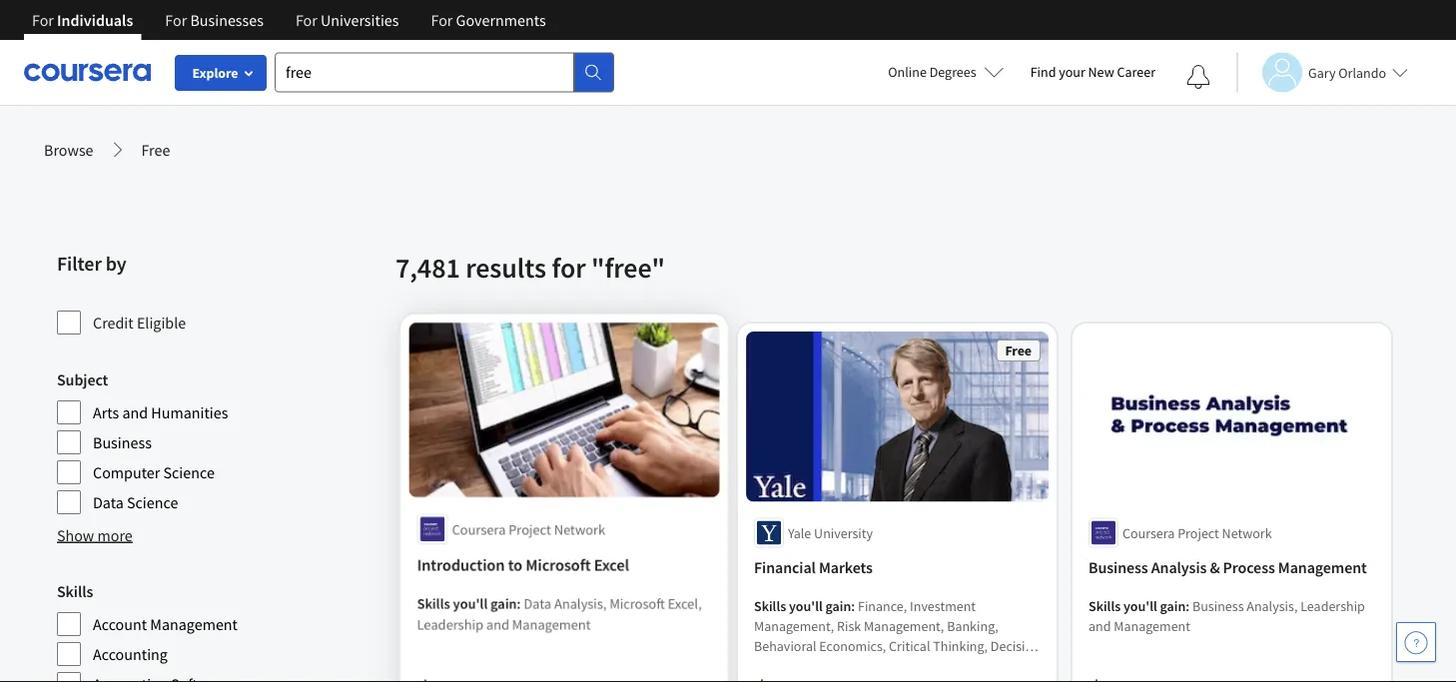 Task type: vqa. For each thing, say whether or not it's contained in the screenshot.
degree
no



Task type: describe. For each thing, give the bounding box(es) containing it.
What do you want to learn? text field
[[275, 52, 575, 92]]

2 management, from the left
[[864, 617, 945, 635]]

for for individuals
[[32, 10, 54, 30]]

online degrees
[[889, 63, 977, 81]]

gain for markets
[[826, 597, 852, 615]]

you'll for financial
[[789, 597, 823, 615]]

behavioral
[[754, 637, 817, 655]]

you'll for business
[[1124, 597, 1158, 615]]

analysis, for process
[[1247, 597, 1298, 615]]

help center image
[[1405, 630, 1429, 654]]

skills you'll gain : for financial
[[754, 597, 858, 615]]

innovation,
[[803, 657, 869, 675]]

making,
[[754, 657, 800, 675]]

coursera project network for to
[[453, 522, 605, 540]]

filter by
[[57, 251, 126, 276]]

data analysis, microsoft excel, leadership and management
[[418, 596, 700, 634]]

show notifications image
[[1187, 65, 1211, 89]]

more
[[97, 526, 133, 546]]

gary orlando button
[[1237, 52, 1409, 92]]

find your new career
[[1031, 63, 1156, 81]]

accounting
[[93, 644, 168, 664]]

finance,
[[858, 597, 908, 615]]

skills you'll gain : for business
[[1089, 597, 1193, 615]]

computer science
[[93, 463, 215, 483]]

coursera for business
[[1123, 524, 1175, 542]]

individuals
[[57, 10, 133, 30]]

business analysis & process management link
[[1089, 556, 1376, 580]]

for businesses
[[165, 10, 264, 30]]

online degrees button
[[873, 50, 1021, 94]]

subject
[[57, 370, 108, 390]]

by
[[106, 251, 126, 276]]

network for process
[[1223, 524, 1273, 542]]

introduction
[[418, 556, 505, 577]]

excel
[[593, 556, 628, 577]]

account
[[93, 614, 147, 634]]

governments
[[456, 10, 546, 30]]

university
[[814, 524, 873, 542]]

compliance,
[[754, 677, 828, 682]]

management inside the skills group
[[150, 614, 238, 634]]

microsoft for analysis,
[[609, 596, 664, 614]]

science for data science
[[127, 493, 178, 513]]

finance, investment management, risk management, banking, behavioral economics, critical thinking, decision making, innovation, regulations and compliance, , leadership and management
[[754, 597, 1041, 682]]

process
[[1224, 558, 1276, 578]]

analysis, for excel
[[554, 596, 606, 614]]

show more button
[[57, 524, 133, 548]]

skills for introduction to microsoft excel
[[418, 596, 451, 614]]

business analysis & process management
[[1089, 558, 1368, 578]]

banking,
[[947, 617, 999, 635]]

excel,
[[667, 596, 700, 614]]

project for analysis
[[1178, 524, 1220, 542]]

financial markets
[[754, 558, 873, 578]]

: for markets
[[852, 597, 855, 615]]

you'll for introduction
[[454, 596, 488, 614]]

7,481
[[396, 250, 460, 285]]

orlando
[[1339, 63, 1387, 81]]

data for science
[[93, 493, 124, 513]]

network for excel
[[554, 522, 605, 540]]

project for to
[[509, 522, 551, 540]]

computer
[[93, 463, 160, 483]]

for for businesses
[[165, 10, 187, 30]]

business for business analysis & process management
[[1089, 558, 1149, 578]]

,
[[830, 677, 834, 682]]

credit
[[93, 313, 134, 333]]

1 management, from the left
[[754, 617, 835, 635]]

gary orlando
[[1309, 63, 1387, 81]]

universities
[[321, 10, 399, 30]]

financial markets link
[[754, 556, 1041, 580]]

yale university
[[788, 524, 873, 542]]

account management
[[93, 614, 238, 634]]

introduction to microsoft excel link
[[418, 554, 710, 579]]

online
[[889, 63, 927, 81]]

humanities
[[151, 403, 228, 423]]

&
[[1210, 558, 1221, 578]]

show more
[[57, 526, 133, 546]]

risk
[[837, 617, 862, 635]]

analysis
[[1152, 558, 1207, 578]]

: for analysis
[[1186, 597, 1190, 615]]

skills for financial markets
[[754, 597, 787, 615]]

leadership inside finance, investment management, risk management, banking, behavioral economics, critical thinking, decision making, innovation, regulations and compliance, , leadership and management
[[837, 677, 901, 682]]

skills inside group
[[57, 582, 93, 602]]

business for business
[[93, 433, 152, 453]]

1 horizontal spatial free
[[1006, 342, 1032, 360]]



Task type: locate. For each thing, give the bounding box(es) containing it.
management,
[[754, 617, 835, 635], [864, 617, 945, 635]]

analysis, inside business analysis, leadership and management
[[1247, 597, 1298, 615]]

markets
[[819, 558, 873, 578]]

data inside data analysis, microsoft excel, leadership and management
[[524, 596, 551, 614]]

0 vertical spatial leadership
[[1301, 597, 1366, 615]]

and
[[122, 403, 148, 423], [487, 616, 510, 634], [1089, 617, 1112, 635], [944, 657, 966, 675], [904, 677, 926, 682]]

:
[[517, 596, 521, 614], [852, 597, 855, 615], [1186, 597, 1190, 615]]

analysis,
[[554, 596, 606, 614], [1247, 597, 1298, 615]]

introduction to microsoft excel
[[418, 556, 628, 577]]

0 horizontal spatial skills you'll gain :
[[418, 596, 524, 614]]

0 vertical spatial business
[[93, 433, 152, 453]]

microsoft for to
[[526, 556, 590, 577]]

business inside subject group
[[93, 433, 152, 453]]

coursera
[[453, 522, 506, 540], [1123, 524, 1175, 542]]

management, up 'critical'
[[864, 617, 945, 635]]

explore
[[192, 64, 238, 82]]

0 horizontal spatial coursera
[[453, 522, 506, 540]]

you'll down financial markets
[[789, 597, 823, 615]]

for for universities
[[296, 10, 318, 30]]

management down analysis
[[1114, 617, 1191, 635]]

1 horizontal spatial microsoft
[[609, 596, 664, 614]]

banner navigation
[[16, 0, 562, 40]]

critical
[[889, 637, 931, 655]]

1 horizontal spatial project
[[1178, 524, 1220, 542]]

gain for analysis
[[1161, 597, 1186, 615]]

0 horizontal spatial you'll
[[454, 596, 488, 614]]

0 horizontal spatial coursera project network
[[453, 522, 605, 540]]

0 horizontal spatial data
[[93, 493, 124, 513]]

coursera for introduction
[[453, 522, 506, 540]]

gain up risk
[[826, 597, 852, 615]]

leadership
[[1301, 597, 1366, 615], [418, 616, 484, 634], [837, 677, 901, 682]]

skills you'll gain : for introduction
[[418, 596, 524, 614]]

you'll down introduction
[[454, 596, 488, 614]]

credit eligible
[[93, 313, 186, 333]]

data for analysis,
[[524, 596, 551, 614]]

business
[[93, 433, 152, 453], [1089, 558, 1149, 578], [1193, 597, 1244, 615]]

2 for from the left
[[165, 10, 187, 30]]

data
[[93, 493, 124, 513], [524, 596, 551, 614]]

coursera project network up &
[[1123, 524, 1273, 542]]

coursera project network
[[453, 522, 605, 540], [1123, 524, 1273, 542]]

analysis, down process
[[1247, 597, 1298, 615]]

science
[[163, 463, 215, 483], [127, 493, 178, 513]]

coursera up introduction
[[453, 522, 506, 540]]

gain
[[491, 596, 517, 614], [826, 597, 852, 615], [1161, 597, 1186, 615]]

network up process
[[1223, 524, 1273, 542]]

and inside data analysis, microsoft excel, leadership and management
[[487, 616, 510, 634]]

1 horizontal spatial data
[[524, 596, 551, 614]]

0 horizontal spatial leadership
[[418, 616, 484, 634]]

for
[[552, 250, 586, 285]]

: up risk
[[852, 597, 855, 615]]

7,481 results for "free"
[[396, 250, 665, 285]]

coursera up analysis
[[1123, 524, 1175, 542]]

and inside subject group
[[122, 403, 148, 423]]

economics,
[[820, 637, 887, 655]]

browse link
[[44, 138, 93, 162]]

1 horizontal spatial gain
[[826, 597, 852, 615]]

2 vertical spatial leadership
[[837, 677, 901, 682]]

for
[[32, 10, 54, 30], [165, 10, 187, 30], [296, 10, 318, 30], [431, 10, 453, 30]]

leadership inside business analysis, leadership and management
[[1301, 597, 1366, 615]]

leadership inside data analysis, microsoft excel, leadership and management
[[418, 616, 484, 634]]

and inside business analysis, leadership and management
[[1089, 617, 1112, 635]]

for left the individuals
[[32, 10, 54, 30]]

thinking,
[[933, 637, 988, 655]]

0 horizontal spatial project
[[509, 522, 551, 540]]

science for computer science
[[163, 463, 215, 483]]

yale
[[788, 524, 812, 542]]

you'll
[[454, 596, 488, 614], [789, 597, 823, 615], [1124, 597, 1158, 615]]

1 vertical spatial leadership
[[418, 616, 484, 634]]

gain for to
[[491, 596, 517, 614]]

show
[[57, 526, 94, 546]]

data up more on the left bottom
[[93, 493, 124, 513]]

2 horizontal spatial you'll
[[1124, 597, 1158, 615]]

: down to
[[517, 596, 521, 614]]

coursera project network for analysis
[[1123, 524, 1273, 542]]

0 horizontal spatial analysis,
[[554, 596, 606, 614]]

1 horizontal spatial network
[[1223, 524, 1273, 542]]

management inside data analysis, microsoft excel, leadership and management
[[512, 616, 590, 634]]

data inside subject group
[[93, 493, 124, 513]]

None search field
[[275, 52, 614, 92]]

skills you'll gain : down introduction
[[418, 596, 524, 614]]

management right process
[[1279, 558, 1368, 578]]

network up introduction to microsoft excel link at bottom
[[554, 522, 605, 540]]

management down the thinking,
[[929, 677, 1006, 682]]

skills group
[[57, 580, 384, 682]]

business analysis, leadership and management
[[1089, 597, 1366, 635]]

for for governments
[[431, 10, 453, 30]]

skills you'll gain : down financial markets
[[754, 597, 858, 615]]

0 horizontal spatial free
[[141, 140, 170, 160]]

1 horizontal spatial leadership
[[837, 677, 901, 682]]

businesses
[[190, 10, 264, 30]]

1 for from the left
[[32, 10, 54, 30]]

1 vertical spatial data
[[524, 596, 551, 614]]

results
[[466, 250, 546, 285]]

2 vertical spatial business
[[1193, 597, 1244, 615]]

0 vertical spatial free
[[141, 140, 170, 160]]

2 horizontal spatial skills you'll gain :
[[1089, 597, 1193, 615]]

browse
[[44, 140, 93, 160]]

1 horizontal spatial :
[[852, 597, 855, 615]]

project up introduction to microsoft excel
[[509, 522, 551, 540]]

: down analysis
[[1186, 597, 1190, 615]]

analysis, down introduction to microsoft excel link at bottom
[[554, 596, 606, 614]]

management up "accounting"
[[150, 614, 238, 634]]

project
[[509, 522, 551, 540], [1178, 524, 1220, 542]]

for left businesses in the top of the page
[[165, 10, 187, 30]]

4 for from the left
[[431, 10, 453, 30]]

2 horizontal spatial leadership
[[1301, 597, 1366, 615]]

management, up behavioral
[[754, 617, 835, 635]]

"free"
[[592, 250, 665, 285]]

for governments
[[431, 10, 546, 30]]

career
[[1118, 63, 1156, 81]]

data science
[[93, 493, 178, 513]]

0 horizontal spatial network
[[554, 522, 605, 540]]

subject group
[[57, 368, 384, 516]]

skills
[[57, 582, 93, 602], [418, 596, 451, 614], [754, 597, 787, 615], [1089, 597, 1121, 615]]

skills for business analysis & process management
[[1089, 597, 1121, 615]]

3 for from the left
[[296, 10, 318, 30]]

data down introduction to microsoft excel
[[524, 596, 551, 614]]

0 horizontal spatial gain
[[491, 596, 517, 614]]

investment
[[910, 597, 976, 615]]

0 horizontal spatial :
[[517, 596, 521, 614]]

0 vertical spatial data
[[93, 493, 124, 513]]

analysis, inside data analysis, microsoft excel, leadership and management
[[554, 596, 606, 614]]

microsoft
[[526, 556, 590, 577], [609, 596, 664, 614]]

microsoft inside data analysis, microsoft excel, leadership and management
[[609, 596, 664, 614]]

degrees
[[930, 63, 977, 81]]

science down computer science
[[127, 493, 178, 513]]

1 horizontal spatial you'll
[[789, 597, 823, 615]]

science down humanities
[[163, 463, 215, 483]]

business down &
[[1193, 597, 1244, 615]]

filter
[[57, 251, 102, 276]]

skills you'll gain :
[[418, 596, 524, 614], [754, 597, 858, 615], [1089, 597, 1193, 615]]

for individuals
[[32, 10, 133, 30]]

management down introduction to microsoft excel link at bottom
[[512, 616, 590, 634]]

0 vertical spatial microsoft
[[526, 556, 590, 577]]

business left analysis
[[1089, 558, 1149, 578]]

skills you'll gain : down analysis
[[1089, 597, 1193, 615]]

1 horizontal spatial business
[[1089, 558, 1149, 578]]

0 vertical spatial science
[[163, 463, 215, 483]]

1 vertical spatial business
[[1089, 558, 1149, 578]]

gary
[[1309, 63, 1336, 81]]

network
[[554, 522, 605, 540], [1223, 524, 1273, 542]]

2 horizontal spatial gain
[[1161, 597, 1186, 615]]

1 horizontal spatial skills you'll gain :
[[754, 597, 858, 615]]

1 vertical spatial free
[[1006, 342, 1032, 360]]

arts
[[93, 403, 119, 423]]

business inside business analysis, leadership and management
[[1193, 597, 1244, 615]]

management inside finance, investment management, risk management, banking, behavioral economics, critical thinking, decision making, innovation, regulations and compliance, , leadership and management
[[929, 677, 1006, 682]]

gain down analysis
[[1161, 597, 1186, 615]]

0 horizontal spatial business
[[93, 433, 152, 453]]

regulations
[[872, 657, 941, 675]]

find your new career link
[[1021, 60, 1166, 85]]

for left universities
[[296, 10, 318, 30]]

management inside business analysis, leadership and management
[[1114, 617, 1191, 635]]

you'll down analysis
[[1124, 597, 1158, 615]]

0 horizontal spatial microsoft
[[526, 556, 590, 577]]

0 horizontal spatial management,
[[754, 617, 835, 635]]

arts and humanities
[[93, 403, 228, 423]]

free
[[141, 140, 170, 160], [1006, 342, 1032, 360]]

business up computer
[[93, 433, 152, 453]]

: for to
[[517, 596, 521, 614]]

for universities
[[296, 10, 399, 30]]

explore button
[[175, 55, 267, 91]]

eligible
[[137, 313, 186, 333]]

coursera project network up introduction to microsoft excel
[[453, 522, 605, 540]]

coursera image
[[24, 56, 151, 88]]

find
[[1031, 63, 1057, 81]]

1 horizontal spatial management,
[[864, 617, 945, 635]]

project up &
[[1178, 524, 1220, 542]]

your
[[1059, 63, 1086, 81]]

1 vertical spatial microsoft
[[609, 596, 664, 614]]

microsoft right to
[[526, 556, 590, 577]]

2 horizontal spatial business
[[1193, 597, 1244, 615]]

1 horizontal spatial coursera
[[1123, 524, 1175, 542]]

for up what do you want to learn? "text box"
[[431, 10, 453, 30]]

new
[[1089, 63, 1115, 81]]

microsoft down excel
[[609, 596, 664, 614]]

financial
[[754, 558, 816, 578]]

2 horizontal spatial :
[[1186, 597, 1190, 615]]

to
[[508, 556, 523, 577]]

business for business analysis, leadership and management
[[1193, 597, 1244, 615]]

1 vertical spatial science
[[127, 493, 178, 513]]

decision
[[991, 637, 1041, 655]]

1 horizontal spatial coursera project network
[[1123, 524, 1273, 542]]

gain down to
[[491, 596, 517, 614]]

1 horizontal spatial analysis,
[[1247, 597, 1298, 615]]

management
[[1279, 558, 1368, 578], [150, 614, 238, 634], [512, 616, 590, 634], [1114, 617, 1191, 635], [929, 677, 1006, 682]]



